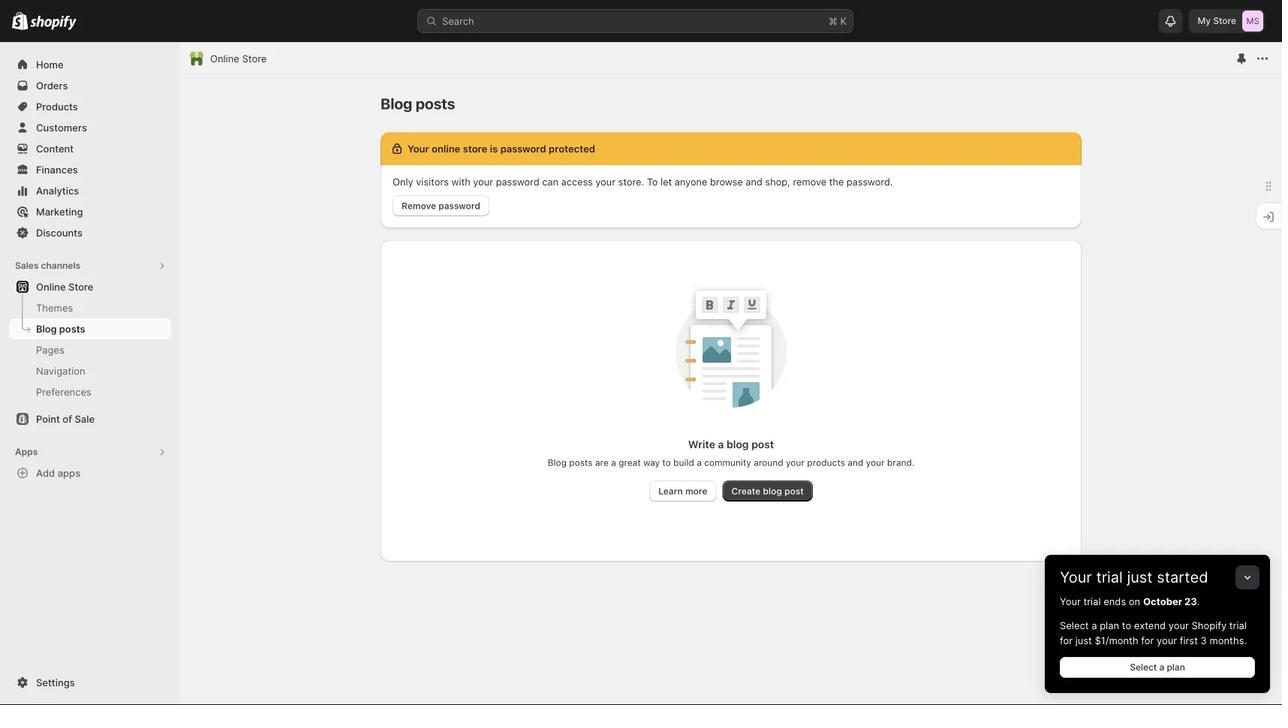 Task type: describe. For each thing, give the bounding box(es) containing it.
extend
[[1135, 620, 1166, 631]]

0 horizontal spatial shopify image
[[12, 12, 28, 30]]

online store image
[[189, 51, 204, 66]]

apps button
[[9, 442, 171, 463]]

sales
[[15, 260, 39, 271]]

shopify
[[1192, 620, 1227, 631]]

1 for from the left
[[1060, 635, 1073, 646]]

ends
[[1104, 595, 1127, 607]]

0 vertical spatial online store link
[[210, 51, 267, 66]]

sales channels
[[15, 260, 80, 271]]

just inside dropdown button
[[1128, 568, 1153, 586]]

just inside the select a plan to extend your shopify trial for just $1/month for your first 3 months.
[[1076, 635, 1092, 646]]

customers
[[36, 122, 87, 133]]

point of sale button
[[0, 409, 180, 430]]

trial for ends
[[1084, 595, 1101, 607]]

a for select a plan
[[1160, 662, 1165, 673]]

select a plan to extend your shopify trial for just $1/month for your first 3 months.
[[1060, 620, 1247, 646]]

marketing
[[36, 206, 83, 217]]

pages link
[[9, 339, 171, 360]]

my store image
[[1243, 11, 1264, 32]]

1 horizontal spatial shopify image
[[30, 15, 77, 30]]

0 vertical spatial online
[[210, 53, 239, 64]]

customers link
[[9, 117, 171, 138]]

add apps button
[[9, 463, 171, 484]]

settings
[[36, 677, 75, 688]]

settings link
[[9, 672, 171, 693]]

select for select a plan to extend your shopify trial for just $1/month for your first 3 months.
[[1060, 620, 1089, 631]]

home link
[[9, 54, 171, 75]]

products
[[36, 101, 78, 112]]

point of sale
[[36, 413, 95, 425]]

1 vertical spatial your
[[1157, 635, 1178, 646]]

channels
[[41, 260, 80, 271]]

point of sale link
[[9, 409, 171, 430]]

select a plan
[[1130, 662, 1186, 673]]

themes
[[36, 302, 73, 314]]

your trial just started
[[1060, 568, 1209, 586]]

discounts
[[36, 227, 83, 238]]

discounts link
[[9, 222, 171, 243]]

products link
[[9, 96, 171, 117]]

point
[[36, 413, 60, 425]]

apps
[[58, 467, 80, 479]]

1 vertical spatial online
[[36, 281, 66, 292]]

first
[[1180, 635, 1198, 646]]

your trial ends on october 23 .
[[1060, 595, 1200, 607]]



Task type: vqa. For each thing, say whether or not it's contained in the screenshot.
Sales channels BUTTON
yes



Task type: locate. For each thing, give the bounding box(es) containing it.
themes link
[[9, 297, 171, 318]]

select for select a plan
[[1130, 662, 1157, 673]]

your for your trial just started
[[1060, 568, 1092, 586]]

1 vertical spatial a
[[1160, 662, 1165, 673]]

2 your from the top
[[1060, 595, 1081, 607]]

search
[[442, 15, 474, 27]]

your trial just started element
[[1045, 594, 1271, 693]]

my
[[1198, 15, 1211, 26]]

for down extend
[[1142, 635, 1154, 646]]

content link
[[9, 138, 171, 159]]

on
[[1129, 595, 1141, 607]]

1 horizontal spatial store
[[242, 53, 267, 64]]

online store link right 'online store' image at the top left of page
[[210, 51, 267, 66]]

trial up months.
[[1230, 620, 1247, 631]]

orders
[[36, 80, 68, 91]]

sales channels button
[[9, 255, 171, 276]]

just
[[1128, 568, 1153, 586], [1076, 635, 1092, 646]]

a
[[1092, 620, 1097, 631], [1160, 662, 1165, 673]]

your up first at the bottom of the page
[[1169, 620, 1189, 631]]

blog posts link
[[9, 318, 171, 339]]

analytics
[[36, 185, 79, 196]]

a for select a plan to extend your shopify trial for just $1/month for your first 3 months.
[[1092, 620, 1097, 631]]

plan down first at the bottom of the page
[[1167, 662, 1186, 673]]

select down the select a plan to extend your shopify trial for just $1/month for your first 3 months.
[[1130, 662, 1157, 673]]

online store right 'online store' image at the top left of page
[[210, 53, 267, 64]]

pages
[[36, 344, 64, 356]]

a down the select a plan to extend your shopify trial for just $1/month for your first 3 months.
[[1160, 662, 1165, 673]]

online right 'online store' image at the top left of page
[[210, 53, 239, 64]]

0 horizontal spatial online store link
[[9, 276, 171, 297]]

0 vertical spatial your
[[1060, 568, 1092, 586]]

trial inside dropdown button
[[1097, 568, 1123, 586]]

2 horizontal spatial store
[[1214, 15, 1237, 26]]

0 vertical spatial your
[[1169, 620, 1189, 631]]

your up your trial ends on october 23 .
[[1060, 568, 1092, 586]]

0 horizontal spatial for
[[1060, 635, 1073, 646]]

for left $1/month
[[1060, 635, 1073, 646]]

1 vertical spatial online store
[[36, 281, 93, 292]]

your
[[1060, 568, 1092, 586], [1060, 595, 1081, 607]]

0 vertical spatial store
[[1214, 15, 1237, 26]]

trial for just
[[1097, 568, 1123, 586]]

your for your trial ends on october 23 .
[[1060, 595, 1081, 607]]

1 horizontal spatial online
[[210, 53, 239, 64]]

shopify image
[[12, 12, 28, 30], [30, 15, 77, 30]]

navigation
[[36, 365, 85, 377]]

started
[[1157, 568, 1209, 586]]

select left to at right bottom
[[1060, 620, 1089, 631]]

preferences
[[36, 386, 91, 398]]

plan for select a plan
[[1167, 662, 1186, 673]]

a inside the select a plan to extend your shopify trial for just $1/month for your first 3 months.
[[1092, 620, 1097, 631]]

2 vertical spatial trial
[[1230, 620, 1247, 631]]

⌘
[[829, 15, 838, 27]]

1 vertical spatial online store link
[[9, 276, 171, 297]]

your inside dropdown button
[[1060, 568, 1092, 586]]

2 for from the left
[[1142, 635, 1154, 646]]

select
[[1060, 620, 1089, 631], [1130, 662, 1157, 673]]

1 horizontal spatial just
[[1128, 568, 1153, 586]]

1 horizontal spatial select
[[1130, 662, 1157, 673]]

1 vertical spatial select
[[1130, 662, 1157, 673]]

0 horizontal spatial a
[[1092, 620, 1097, 631]]

trial inside the select a plan to extend your shopify trial for just $1/month for your first 3 months.
[[1230, 620, 1247, 631]]

1 horizontal spatial plan
[[1167, 662, 1186, 673]]

1 horizontal spatial online store link
[[210, 51, 267, 66]]

0 horizontal spatial online
[[36, 281, 66, 292]]

to
[[1122, 620, 1132, 631]]

1 horizontal spatial online store
[[210, 53, 267, 64]]

of
[[63, 413, 72, 425]]

finances
[[36, 164, 78, 175]]

1 vertical spatial your
[[1060, 595, 1081, 607]]

$1/month
[[1095, 635, 1139, 646]]

plan
[[1100, 620, 1120, 631], [1167, 662, 1186, 673]]

3
[[1201, 635, 1207, 646]]

online down sales channels
[[36, 281, 66, 292]]

⌘ k
[[829, 15, 847, 27]]

orders link
[[9, 75, 171, 96]]

add apps
[[36, 467, 80, 479]]

0 vertical spatial plan
[[1100, 620, 1120, 631]]

store down sales channels button
[[68, 281, 93, 292]]

sale
[[75, 413, 95, 425]]

0 vertical spatial online store
[[210, 53, 267, 64]]

blog posts
[[36, 323, 85, 335]]

select a plan link
[[1060, 657, 1256, 678]]

2 vertical spatial store
[[68, 281, 93, 292]]

0 vertical spatial trial
[[1097, 568, 1123, 586]]

a up $1/month
[[1092, 620, 1097, 631]]

blog
[[36, 323, 57, 335]]

store
[[1214, 15, 1237, 26], [242, 53, 267, 64], [68, 281, 93, 292]]

1 vertical spatial trial
[[1084, 595, 1101, 607]]

0 vertical spatial a
[[1092, 620, 1097, 631]]

content
[[36, 143, 74, 154]]

0 horizontal spatial store
[[68, 281, 93, 292]]

apps
[[15, 446, 38, 457]]

posts
[[59, 323, 85, 335]]

23
[[1185, 595, 1198, 607]]

store right my
[[1214, 15, 1237, 26]]

select inside the select a plan to extend your shopify trial for just $1/month for your first 3 months.
[[1060, 620, 1089, 631]]

analytics link
[[9, 180, 171, 201]]

plan inside the select a plan to extend your shopify trial for just $1/month for your first 3 months.
[[1100, 620, 1120, 631]]

1 vertical spatial plan
[[1167, 662, 1186, 673]]

preferences link
[[9, 381, 171, 402]]

1 vertical spatial store
[[242, 53, 267, 64]]

my store
[[1198, 15, 1237, 26]]

a inside select a plan link
[[1160, 662, 1165, 673]]

plan up $1/month
[[1100, 620, 1120, 631]]

0 horizontal spatial online store
[[36, 281, 93, 292]]

trial up ends
[[1097, 568, 1123, 586]]

trial
[[1097, 568, 1123, 586], [1084, 595, 1101, 607], [1230, 620, 1247, 631]]

trial left ends
[[1084, 595, 1101, 607]]

1 your from the top
[[1060, 568, 1092, 586]]

your
[[1169, 620, 1189, 631], [1157, 635, 1178, 646]]

just up "on"
[[1128, 568, 1153, 586]]

0 vertical spatial select
[[1060, 620, 1089, 631]]

store right 'online store' image at the top left of page
[[242, 53, 267, 64]]

online store down channels
[[36, 281, 93, 292]]

online store link down channels
[[9, 276, 171, 297]]

online store
[[210, 53, 267, 64], [36, 281, 93, 292]]

your trial just started button
[[1045, 555, 1271, 586]]

0 horizontal spatial select
[[1060, 620, 1089, 631]]

navigation link
[[9, 360, 171, 381]]

1 horizontal spatial for
[[1142, 635, 1154, 646]]

1 vertical spatial just
[[1076, 635, 1092, 646]]

finances link
[[9, 159, 171, 180]]

for
[[1060, 635, 1073, 646], [1142, 635, 1154, 646]]

plan for select a plan to extend your shopify trial for just $1/month for your first 3 months.
[[1100, 620, 1120, 631]]

online
[[210, 53, 239, 64], [36, 281, 66, 292]]

just left $1/month
[[1076, 635, 1092, 646]]

0 horizontal spatial just
[[1076, 635, 1092, 646]]

months.
[[1210, 635, 1247, 646]]

marketing link
[[9, 201, 171, 222]]

your left first at the bottom of the page
[[1157, 635, 1178, 646]]

your left ends
[[1060, 595, 1081, 607]]

home
[[36, 59, 64, 70]]

k
[[841, 15, 847, 27]]

0 vertical spatial just
[[1128, 568, 1153, 586]]

october
[[1144, 595, 1183, 607]]

online store link
[[210, 51, 267, 66], [9, 276, 171, 297]]

0 horizontal spatial plan
[[1100, 620, 1120, 631]]

1 horizontal spatial a
[[1160, 662, 1165, 673]]

.
[[1198, 595, 1200, 607]]

add
[[36, 467, 55, 479]]



